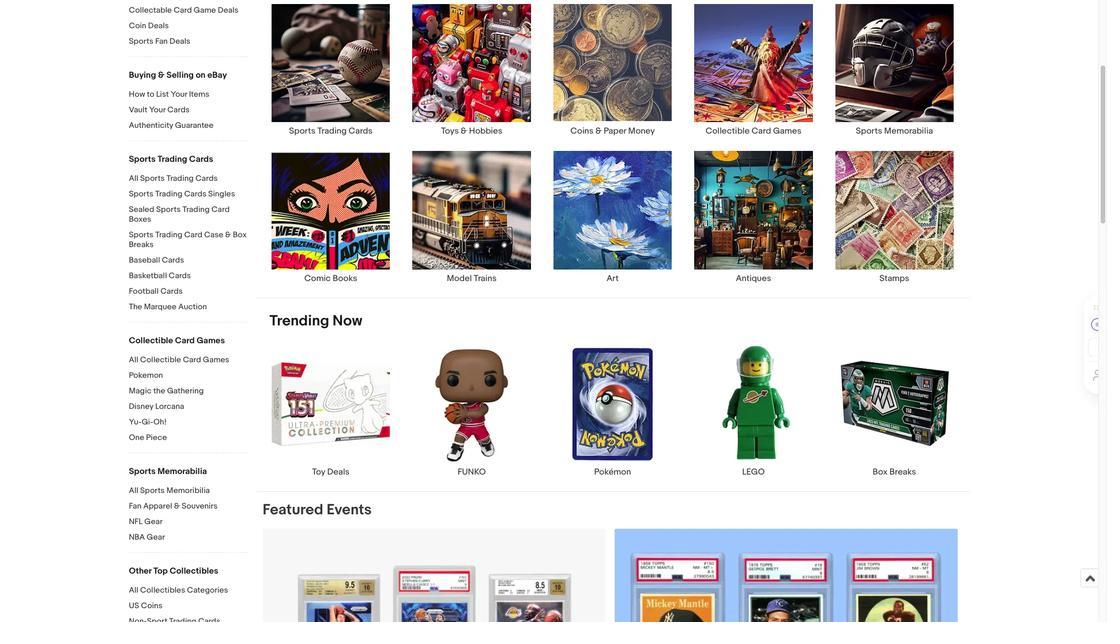 Task type: vqa. For each thing, say whether or not it's contained in the screenshot.
Trading
yes



Task type: locate. For each thing, give the bounding box(es) containing it.
all collectible card games pokemon magic the gathering disney lorcana yu-gi-oh! one piece
[[129, 355, 229, 443]]

all up sealed
[[129, 174, 138, 183]]

1 vertical spatial collectible card games
[[129, 336, 225, 347]]

collectibles up all collectibles categories link
[[170, 566, 218, 577]]

nba
[[129, 533, 145, 543]]

magic the gathering link
[[129, 386, 247, 397]]

& right case
[[225, 230, 231, 240]]

0 vertical spatial collectible card games
[[706, 126, 802, 137]]

coin deals link
[[129, 21, 247, 32]]

all inside all sports trading cards sports trading cards singles sealed sports trading card boxes sports trading card case & box breaks baseball cards basketball cards football cards the marquee auction
[[129, 174, 138, 183]]

1 horizontal spatial sports memorabilia
[[856, 126, 933, 137]]

deals down coin deals link
[[170, 36, 190, 46]]

collectible card games link
[[683, 3, 824, 137]]

deals down "collectable"
[[148, 21, 169, 31]]

fan inside "collectable card game deals coin deals sports fan deals"
[[155, 36, 168, 46]]

box
[[233, 230, 247, 240], [873, 467, 888, 478]]

fan up nfl
[[129, 502, 141, 511]]

box breaks link
[[824, 345, 965, 478]]

1 horizontal spatial breaks
[[890, 467, 916, 478]]

vault your cards link
[[129, 105, 247, 116]]

& right buying
[[158, 70, 165, 81]]

featured
[[263, 502, 323, 519]]

collectible card games
[[706, 126, 802, 137], [129, 336, 225, 347]]

on
[[196, 70, 206, 81]]

1 all from the top
[[129, 174, 138, 183]]

antiques
[[736, 273, 771, 284]]

list
[[156, 89, 169, 99]]

all sports trading cards link
[[129, 174, 247, 185]]

& inside "link"
[[461, 126, 467, 137]]

sports trading cards
[[289, 126, 373, 137], [129, 154, 213, 165]]

1 horizontal spatial fan
[[155, 36, 168, 46]]

1 vertical spatial memorabilia
[[158, 466, 207, 477]]

1 vertical spatial collectibles
[[140, 586, 185, 596]]

your right list
[[171, 89, 187, 99]]

all inside all collectibles categories us coins
[[129, 586, 138, 596]]

1 horizontal spatial coins
[[570, 126, 594, 137]]

&
[[158, 70, 165, 81], [461, 126, 467, 137], [595, 126, 602, 137], [225, 230, 231, 240], [174, 502, 180, 511]]

nba gear link
[[129, 533, 247, 544]]

pokemon
[[129, 371, 163, 381]]

collectibles down top on the bottom left of page
[[140, 586, 185, 596]]

coins left paper
[[570, 126, 594, 137]]

now
[[333, 312, 362, 330]]

coins inside all collectibles categories us coins
[[141, 601, 162, 611]]

0 vertical spatial sports trading cards
[[289, 126, 373, 137]]

1 vertical spatial your
[[149, 105, 166, 115]]

yu-
[[129, 417, 142, 427]]

coins & paper money link
[[542, 3, 683, 137]]

toys
[[441, 126, 459, 137]]

comic books
[[304, 273, 357, 284]]

football cards link
[[129, 287, 247, 298]]

card inside "collectable card game deals coin deals sports fan deals"
[[174, 5, 192, 15]]

gear right nba
[[147, 533, 165, 543]]

card inside all collectible card games pokemon magic the gathering disney lorcana yu-gi-oh! one piece
[[183, 355, 201, 365]]

model
[[447, 273, 472, 284]]

2 all from the top
[[129, 355, 138, 365]]

1 horizontal spatial collectible card games
[[706, 126, 802, 137]]

& right toys
[[461, 126, 467, 137]]

model trains link
[[401, 151, 542, 284]]

0 vertical spatial breaks
[[129, 240, 154, 250]]

one piece link
[[129, 433, 247, 444]]

sports trading card case & box breaks link
[[129, 230, 247, 251]]

all for all sports memoribilia fan apparel & souvenirs nfl gear nba gear
[[129, 486, 138, 496]]

4 all from the top
[[129, 586, 138, 596]]

collectibles inside all collectibles categories us coins
[[140, 586, 185, 596]]

magic
[[129, 386, 152, 396]]

gear down apparel on the left bottom
[[144, 517, 163, 527]]

0 horizontal spatial fan
[[129, 502, 141, 511]]

all collectibles categories link
[[129, 586, 247, 597]]

None text field
[[263, 529, 606, 623]]

all inside all sports memoribilia fan apparel & souvenirs nfl gear nba gear
[[129, 486, 138, 496]]

disney lorcana link
[[129, 402, 247, 413]]

lego
[[742, 467, 765, 478]]

1 horizontal spatial sports trading cards
[[289, 126, 373, 137]]

1 horizontal spatial memorabilia
[[884, 126, 933, 137]]

0 vertical spatial fan
[[155, 36, 168, 46]]

sports trading cards link
[[260, 3, 401, 137]]

comic
[[304, 273, 331, 284]]

1 horizontal spatial box
[[873, 467, 888, 478]]

antiques link
[[683, 151, 824, 284]]

coins & paper money
[[570, 126, 655, 137]]

0 vertical spatial coins
[[570, 126, 594, 137]]

2 vertical spatial games
[[203, 355, 229, 365]]

the
[[153, 386, 165, 396]]

buying
[[129, 70, 156, 81]]

all
[[129, 174, 138, 183], [129, 355, 138, 365], [129, 486, 138, 496], [129, 586, 138, 596]]

pokémon link
[[542, 345, 683, 478]]

your down list
[[149, 105, 166, 115]]

all up pokemon
[[129, 355, 138, 365]]

2 vertical spatial collectible
[[140, 355, 181, 365]]

trending
[[270, 312, 329, 330]]

the marquee auction link
[[129, 302, 247, 313]]

1 horizontal spatial your
[[171, 89, 187, 99]]

deals
[[218, 5, 239, 15], [148, 21, 169, 31], [170, 36, 190, 46], [327, 467, 350, 478]]

& down the all sports memoribilia link
[[174, 502, 180, 511]]

other top collectibles
[[129, 566, 218, 577]]

3 all from the top
[[129, 486, 138, 496]]

1 vertical spatial gear
[[147, 533, 165, 543]]

fan
[[155, 36, 168, 46], [129, 502, 141, 511]]

0 vertical spatial your
[[171, 89, 187, 99]]

None text field
[[615, 529, 958, 623]]

collectibles
[[170, 566, 218, 577], [140, 586, 185, 596]]

memoribilia
[[166, 486, 210, 496]]

& for buying
[[158, 70, 165, 81]]

fan inside all sports memoribilia fan apparel & souvenirs nfl gear nba gear
[[129, 502, 141, 511]]

1 vertical spatial coins
[[141, 601, 162, 611]]

0 horizontal spatial sports trading cards
[[129, 154, 213, 165]]

0 vertical spatial box
[[233, 230, 247, 240]]

us coins link
[[129, 601, 247, 612]]

0 horizontal spatial box
[[233, 230, 247, 240]]

& for coins
[[595, 126, 602, 137]]

1 vertical spatial games
[[197, 336, 225, 347]]

authenticity
[[129, 121, 173, 130]]

collectible card games inside collectible card games link
[[706, 126, 802, 137]]

singles
[[208, 189, 235, 199]]

boxes
[[129, 215, 151, 224]]

games inside all collectible card games pokemon magic the gathering disney lorcana yu-gi-oh! one piece
[[203, 355, 229, 365]]

coins
[[570, 126, 594, 137], [141, 601, 162, 611]]

all up nfl
[[129, 486, 138, 496]]

0 horizontal spatial coins
[[141, 601, 162, 611]]

collectible
[[706, 126, 750, 137], [129, 336, 173, 347], [140, 355, 181, 365]]

1 vertical spatial fan
[[129, 502, 141, 511]]

basketball
[[129, 271, 167, 281]]

gi-
[[142, 417, 153, 427]]

& left paper
[[595, 126, 602, 137]]

baseball cards link
[[129, 255, 247, 266]]

paper
[[604, 126, 626, 137]]

all up the us
[[129, 586, 138, 596]]

comic books link
[[260, 151, 401, 284]]

hobbies
[[469, 126, 502, 137]]

all for all collectibles categories us coins
[[129, 586, 138, 596]]

0 vertical spatial collectible
[[706, 126, 750, 137]]

sports memorabilia
[[856, 126, 933, 137], [129, 466, 207, 477]]

souvenirs
[[182, 502, 218, 511]]

1 vertical spatial sports memorabilia
[[129, 466, 207, 477]]

gear
[[144, 517, 163, 527], [147, 533, 165, 543]]

sports
[[129, 36, 153, 46], [289, 126, 315, 137], [856, 126, 882, 137], [129, 154, 156, 165], [140, 174, 165, 183], [129, 189, 153, 199], [156, 205, 181, 215], [129, 230, 153, 240], [129, 466, 156, 477], [140, 486, 165, 496]]

0 horizontal spatial sports memorabilia
[[129, 466, 207, 477]]

fan down coin deals link
[[155, 36, 168, 46]]

all inside all collectible card games pokemon magic the gathering disney lorcana yu-gi-oh! one piece
[[129, 355, 138, 365]]

0 horizontal spatial breaks
[[129, 240, 154, 250]]

marquee
[[144, 302, 177, 312]]

collectable card game deals link
[[129, 5, 247, 16]]

collectible inside all collectible card games pokemon magic the gathering disney lorcana yu-gi-oh! one piece
[[140, 355, 181, 365]]

coins right the us
[[141, 601, 162, 611]]

breaks
[[129, 240, 154, 250], [890, 467, 916, 478]]

deals right game
[[218, 5, 239, 15]]



Task type: describe. For each thing, give the bounding box(es) containing it.
vault
[[129, 105, 147, 115]]

cards inside how to list your items vault your cards authenticity guarantee
[[167, 105, 190, 115]]

sealed
[[129, 205, 154, 215]]

art link
[[542, 151, 683, 284]]

categories
[[187, 586, 228, 596]]

all sports memoribilia link
[[129, 486, 247, 497]]

all sports memoribilia fan apparel & souvenirs nfl gear nba gear
[[129, 486, 218, 543]]

0 vertical spatial sports memorabilia
[[856, 126, 933, 137]]

box breaks
[[873, 467, 916, 478]]

sports inside "collectable card game deals coin deals sports fan deals"
[[129, 36, 153, 46]]

pokemon link
[[129, 371, 247, 382]]

baseball
[[129, 255, 160, 265]]

items
[[189, 89, 209, 99]]

nfl
[[129, 517, 143, 527]]

all collectible card games link
[[129, 355, 247, 366]]

box inside all sports trading cards sports trading cards singles sealed sports trading card boxes sports trading card case & box breaks baseball cards basketball cards football cards the marquee auction
[[233, 230, 247, 240]]

ebay
[[207, 70, 227, 81]]

featured events
[[263, 502, 372, 519]]

toy deals link
[[260, 345, 401, 478]]

events
[[327, 502, 372, 519]]

funko
[[458, 467, 486, 478]]

& inside all sports memoribilia fan apparel & souvenirs nfl gear nba gear
[[174, 502, 180, 511]]

one
[[129, 433, 144, 443]]

collectable
[[129, 5, 172, 15]]

& inside all sports trading cards sports trading cards singles sealed sports trading card boxes sports trading card case & box breaks baseball cards basketball cards football cards the marquee auction
[[225, 230, 231, 240]]

collectable card game deals coin deals sports fan deals
[[129, 5, 239, 46]]

yu-gi-oh! link
[[129, 417, 247, 428]]

piece
[[146, 433, 167, 443]]

basketball cards link
[[129, 271, 247, 282]]

trending now
[[270, 312, 362, 330]]

coin
[[129, 21, 146, 31]]

0 vertical spatial gear
[[144, 517, 163, 527]]

to
[[147, 89, 154, 99]]

guarantee
[[175, 121, 214, 130]]

1 vertical spatial box
[[873, 467, 888, 478]]

how
[[129, 89, 145, 99]]

pokémon
[[594, 467, 631, 478]]

0 horizontal spatial collectible card games
[[129, 336, 225, 347]]

0 vertical spatial memorabilia
[[884, 126, 933, 137]]

1 vertical spatial sports trading cards
[[129, 154, 213, 165]]

lego link
[[683, 345, 824, 478]]

stamps
[[880, 273, 909, 284]]

sports fan deals link
[[129, 36, 247, 47]]

buying & selling on ebay
[[129, 70, 227, 81]]

1 vertical spatial breaks
[[890, 467, 916, 478]]

model trains
[[447, 273, 497, 284]]

money
[[628, 126, 655, 137]]

art
[[607, 273, 619, 284]]

apparel
[[143, 502, 172, 511]]

game
[[194, 5, 216, 15]]

sports inside all sports memoribilia fan apparel & souvenirs nfl gear nba gear
[[140, 486, 165, 496]]

sealed sports trading card boxes link
[[129, 205, 247, 225]]

1 vertical spatial collectible
[[129, 336, 173, 347]]

the
[[129, 302, 142, 312]]

funko link
[[401, 345, 542, 478]]

other
[[129, 566, 152, 577]]

0 vertical spatial games
[[773, 126, 802, 137]]

us
[[129, 601, 139, 611]]

all for all collectible card games pokemon magic the gathering disney lorcana yu-gi-oh! one piece
[[129, 355, 138, 365]]

authenticity guarantee link
[[129, 121, 247, 131]]

disney
[[129, 402, 153, 412]]

how to list your items vault your cards authenticity guarantee
[[129, 89, 214, 130]]

lorcana
[[155, 402, 184, 412]]

deals right toy
[[327, 467, 350, 478]]

all collectibles categories us coins
[[129, 586, 228, 611]]

case
[[204, 230, 223, 240]]

stamps link
[[824, 151, 965, 284]]

& for toys
[[461, 126, 467, 137]]

football
[[129, 287, 159, 296]]

books
[[333, 273, 357, 284]]

0 horizontal spatial your
[[149, 105, 166, 115]]

gathering
[[167, 386, 204, 396]]

toys & hobbies
[[441, 126, 502, 137]]

auction
[[178, 302, 207, 312]]

0 vertical spatial collectibles
[[170, 566, 218, 577]]

toys & hobbies link
[[401, 3, 542, 137]]

top
[[153, 566, 168, 577]]

nfl gear link
[[129, 517, 247, 528]]

0 horizontal spatial memorabilia
[[158, 466, 207, 477]]

how to list your items link
[[129, 89, 247, 100]]

toy
[[312, 467, 325, 478]]

breaks inside all sports trading cards sports trading cards singles sealed sports trading card boxes sports trading card case & box breaks baseball cards basketball cards football cards the marquee auction
[[129, 240, 154, 250]]

trains
[[474, 273, 497, 284]]

fan apparel & souvenirs link
[[129, 502, 247, 513]]

toy deals
[[312, 467, 350, 478]]

all sports trading cards sports trading cards singles sealed sports trading card boxes sports trading card case & box breaks baseball cards basketball cards football cards the marquee auction
[[129, 174, 247, 312]]

sports trading cards singles link
[[129, 189, 247, 200]]

all for all sports trading cards sports trading cards singles sealed sports trading card boxes sports trading card case & box breaks baseball cards basketball cards football cards the marquee auction
[[129, 174, 138, 183]]

sports memorabilia link
[[824, 3, 965, 137]]

selling
[[166, 70, 194, 81]]



